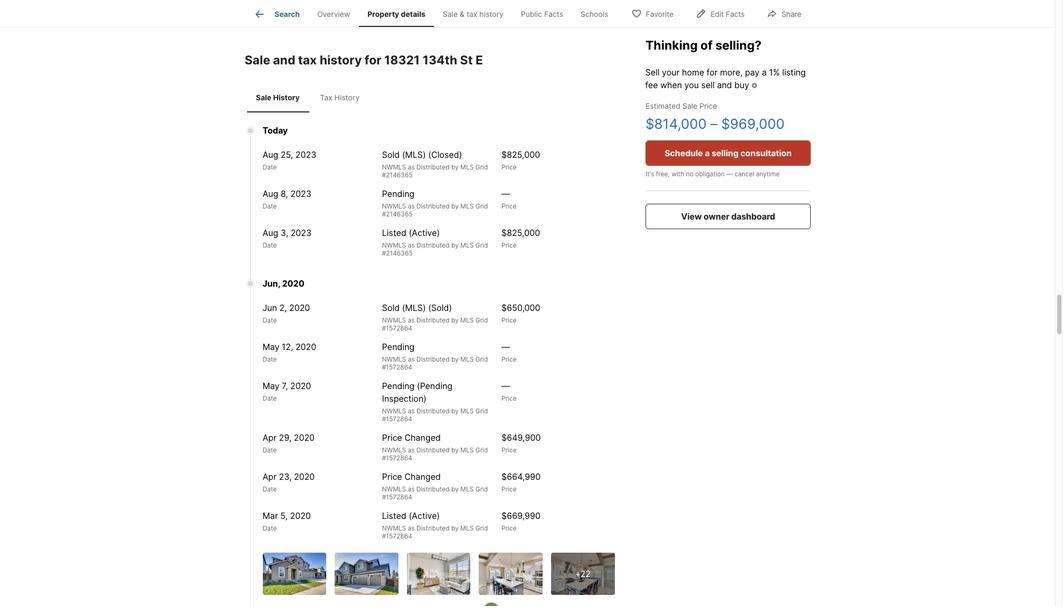 Task type: vqa. For each thing, say whether or not it's contained in the screenshot.
Walk Score®
no



Task type: locate. For each thing, give the bounding box(es) containing it.
0 vertical spatial tab list
[[245, 0, 626, 27]]

1 horizontal spatial history
[[480, 10, 504, 19]]

2 tab list from the top
[[245, 82, 373, 113]]

2020 right 23,
[[294, 472, 315, 482]]

2 (active) from the top
[[409, 511, 440, 521]]

$649,900
[[502, 433, 541, 443]]

2 history from the left
[[335, 93, 360, 102]]

price changed nwmls as distributed by mls grid #1572864 down pending (pending inspection) nwmls as distributed by mls grid #1572864 at the left bottom
[[382, 433, 488, 462]]

0 vertical spatial and
[[273, 53, 295, 68]]

(sold)
[[428, 303, 452, 313]]

jun, 2020
[[263, 278, 304, 289]]

date up apr 29, 2020 date
[[263, 395, 277, 403]]

2023 right 25,
[[296, 150, 316, 160]]

selling?
[[715, 38, 761, 53]]

0 vertical spatial sold
[[382, 150, 400, 160]]

aug left 8,
[[263, 189, 278, 199]]

may inside the may 12, 2020 date
[[263, 342, 279, 352]]

0 vertical spatial pending
[[382, 189, 415, 199]]

8 grid from the top
[[476, 485, 488, 493]]

#1572864
[[382, 324, 412, 332], [382, 363, 412, 371], [382, 415, 412, 423], [382, 454, 412, 462], [382, 493, 412, 501], [382, 532, 412, 540]]

0 horizontal spatial a
[[705, 148, 710, 159]]

date up apr 23, 2020 date
[[263, 446, 277, 454]]

1 history from the left
[[273, 93, 300, 102]]

pending inside pending nwmls as distributed by mls grid #2146365
[[382, 189, 415, 199]]

nwmls inside sold (mls) (sold) nwmls as distributed by mls grid #1572864
[[382, 316, 406, 324]]

tax right &
[[467, 10, 478, 19]]

0 vertical spatial aug
[[263, 150, 278, 160]]

8,
[[281, 189, 288, 199]]

3 by from the top
[[451, 242, 459, 249]]

6 grid from the top
[[476, 407, 488, 415]]

1 horizontal spatial facts
[[726, 9, 745, 18]]

$825,000
[[502, 150, 540, 160], [502, 228, 540, 238]]

price inside $649,900 price
[[502, 446, 517, 454]]

5 as from the top
[[408, 356, 415, 363]]

sale up sale history
[[245, 53, 270, 68]]

0 vertical spatial $825,000 price
[[502, 150, 540, 171]]

2 (mls) from the top
[[402, 303, 426, 313]]

2 listed from the top
[[382, 511, 406, 521]]

5 #1572864 from the top
[[382, 493, 412, 501]]

1 aug from the top
[[263, 150, 278, 160]]

(mls) for (sold)
[[402, 303, 426, 313]]

1 vertical spatial listed
[[382, 511, 406, 521]]

tax history tab
[[309, 84, 371, 111]]

2 nwmls from the top
[[382, 202, 406, 210]]

1 vertical spatial — price
[[502, 342, 517, 363]]

18321
[[384, 53, 420, 68]]

(mls) left (closed)
[[402, 150, 426, 160]]

sale for sale history
[[256, 93, 272, 102]]

date down jun
[[263, 316, 277, 324]]

2 vertical spatial — price
[[502, 381, 517, 403]]

(mls) inside sold (mls) (sold) nwmls as distributed by mls grid #1572864
[[402, 303, 426, 313]]

#2146365
[[382, 171, 413, 179], [382, 210, 413, 218], [382, 249, 413, 257]]

pending
[[382, 189, 415, 199], [382, 342, 415, 352], [382, 381, 415, 391]]

selling
[[712, 148, 738, 159]]

date inside may 7, 2020 date
[[263, 395, 277, 403]]

grid inside pending (pending inspection) nwmls as distributed by mls grid #1572864
[[476, 407, 488, 415]]

2 $825,000 price from the top
[[502, 228, 540, 249]]

2 mls from the top
[[461, 202, 474, 210]]

4 distributed from the top
[[417, 316, 450, 324]]

price inside $664,990 price
[[502, 485, 517, 493]]

$825,000 price for sold (mls) (closed)
[[502, 150, 540, 171]]

1 vertical spatial sold
[[382, 303, 400, 313]]

sold inside sold (mls) (closed) nwmls as distributed by mls grid #2146365
[[382, 150, 400, 160]]

1 (mls) from the top
[[402, 150, 426, 160]]

date inside aug 3, 2023 date
[[263, 242, 277, 249]]

(mls) for (closed)
[[402, 150, 426, 160]]

9 mls from the top
[[461, 525, 474, 532]]

date for jun 2, 2020
[[263, 316, 277, 324]]

pending for pending
[[382, 342, 415, 352]]

mls inside pending nwmls as distributed by mls grid #1572864
[[461, 356, 474, 363]]

history up today
[[273, 93, 300, 102]]

6 as from the top
[[408, 407, 415, 415]]

1 may from the top
[[263, 342, 279, 352]]

schools tab
[[572, 2, 617, 27]]

0 vertical spatial may
[[263, 342, 279, 352]]

date for apr 29, 2020
[[263, 446, 277, 454]]

2020 for 2,
[[289, 303, 310, 313]]

0 horizontal spatial facts
[[544, 10, 563, 19]]

aug inside aug 8, 2023 date
[[263, 189, 278, 199]]

5 date from the top
[[263, 356, 277, 363]]

2023 right 3,
[[291, 228, 312, 238]]

mls
[[461, 163, 474, 171], [461, 202, 474, 210], [461, 242, 474, 249], [461, 316, 474, 324], [461, 356, 474, 363], [461, 407, 474, 415], [461, 446, 474, 454], [461, 485, 474, 493], [461, 525, 474, 532]]

no
[[686, 170, 693, 178]]

it's
[[645, 170, 654, 178]]

3 mls from the top
[[461, 242, 474, 249]]

price changed nwmls as distributed by mls grid #1572864 up the listed (active) nwmls as distributed by mls grid #1572864
[[382, 472, 488, 501]]

sale and tax history for 18321 134th st e
[[245, 53, 483, 68]]

search
[[275, 10, 300, 19]]

4 #1572864 from the top
[[382, 454, 412, 462]]

(mls)
[[402, 150, 426, 160], [402, 303, 426, 313]]

history up tax history in the left of the page
[[320, 53, 362, 68]]

your
[[662, 67, 680, 77]]

1 pending from the top
[[382, 189, 415, 199]]

aug inside aug 3, 2023 date
[[263, 228, 278, 238]]

facts inside edit facts button
[[726, 9, 745, 18]]

aug 8, 2023 date
[[263, 189, 311, 210]]

(closed)
[[428, 150, 462, 160]]

1 vertical spatial $825,000
[[502, 228, 540, 238]]

history for tax history
[[335, 93, 360, 102]]

2020
[[282, 278, 304, 289], [289, 303, 310, 313], [296, 342, 316, 352], [290, 381, 311, 391], [294, 433, 315, 443], [294, 472, 315, 482], [290, 511, 311, 521]]

4 mls from the top
[[461, 316, 474, 324]]

6 distributed from the top
[[417, 407, 450, 415]]

1 vertical spatial price changed nwmls as distributed by mls grid #1572864
[[382, 472, 488, 501]]

for left 18321
[[365, 53, 382, 68]]

1 horizontal spatial tax
[[467, 10, 478, 19]]

29,
[[279, 433, 292, 443]]

view
[[681, 211, 702, 222]]

1 as from the top
[[408, 163, 415, 171]]

date for may 12, 2020
[[263, 356, 277, 363]]

4 as from the top
[[408, 316, 415, 324]]

and up sale history
[[273, 53, 295, 68]]

date down mar
[[263, 525, 277, 532]]

date inside aug 8, 2023 date
[[263, 202, 277, 210]]

by inside pending nwmls as distributed by mls grid #2146365
[[451, 202, 459, 210]]

may for may 12, 2020
[[263, 342, 279, 352]]

8 mls from the top
[[461, 485, 474, 493]]

date inside the may 12, 2020 date
[[263, 356, 277, 363]]

(pending
[[417, 381, 453, 391]]

grid inside the listed (active) nwmls as distributed by mls grid #1572864
[[476, 525, 488, 532]]

3 distributed from the top
[[417, 242, 450, 249]]

mls inside the listed (active) nwmls as distributed by mls grid #1572864
[[461, 525, 474, 532]]

1 vertical spatial (active)
[[409, 511, 440, 521]]

history
[[273, 93, 300, 102], [335, 93, 360, 102]]

0 horizontal spatial history
[[320, 53, 362, 68]]

changed down pending (pending inspection) nwmls as distributed by mls grid #1572864 at the left bottom
[[405, 433, 441, 443]]

facts for public facts
[[544, 10, 563, 19]]

2020 inside jun 2, 2020 date
[[289, 303, 310, 313]]

may for may 7, 2020
[[263, 381, 279, 391]]

0 vertical spatial listed
[[382, 228, 406, 238]]

0 vertical spatial changed
[[405, 433, 441, 443]]

(mls) left (sold)
[[402, 303, 426, 313]]

0 vertical spatial history
[[480, 10, 504, 19]]

9 date from the top
[[263, 525, 277, 532]]

3 date from the top
[[263, 242, 277, 249]]

a left 1%
[[762, 67, 767, 77]]

1 vertical spatial changed
[[405, 472, 441, 482]]

2 vertical spatial aug
[[263, 228, 278, 238]]

apr inside apr 23, 2020 date
[[263, 472, 277, 482]]

pending up inspection)
[[382, 381, 415, 391]]

0 vertical spatial tax
[[467, 10, 478, 19]]

22
[[581, 569, 591, 579]]

2020 right the 29,
[[294, 433, 315, 443]]

2 as from the top
[[408, 202, 415, 210]]

nwmls inside the listed (active) nwmls as distributed by mls grid #1572864
[[382, 525, 406, 532]]

pending down sold (mls) (closed) nwmls as distributed by mls grid #2146365
[[382, 189, 415, 199]]

1 date from the top
[[263, 163, 277, 171]]

2 — price from the top
[[502, 342, 517, 363]]

3 nwmls from the top
[[382, 242, 406, 249]]

history right &
[[480, 10, 504, 19]]

1 vertical spatial apr
[[263, 472, 277, 482]]

date for may 7, 2020
[[263, 395, 277, 403]]

price
[[699, 102, 717, 111], [502, 163, 517, 171], [502, 202, 517, 210], [502, 242, 517, 249], [502, 316, 517, 324], [502, 356, 517, 363], [502, 395, 517, 403], [382, 433, 402, 443], [502, 446, 517, 454], [382, 472, 402, 482], [502, 485, 517, 493], [502, 525, 517, 532]]

1 vertical spatial tab list
[[245, 82, 373, 113]]

as
[[408, 163, 415, 171], [408, 202, 415, 210], [408, 242, 415, 249], [408, 316, 415, 324], [408, 356, 415, 363], [408, 407, 415, 415], [408, 446, 415, 454], [408, 485, 415, 493], [408, 525, 415, 532]]

nwmls inside pending nwmls as distributed by mls grid #1572864
[[382, 356, 406, 363]]

0 vertical spatial $825,000
[[502, 150, 540, 160]]

nwmls inside pending nwmls as distributed by mls grid #2146365
[[382, 202, 406, 210]]

6 nwmls from the top
[[382, 407, 406, 415]]

favorite
[[646, 9, 674, 18]]

aug for aug 25, 2023
[[263, 150, 278, 160]]

price for mar 5, 2020
[[502, 525, 517, 532]]

(mls) inside sold (mls) (closed) nwmls as distributed by mls grid #2146365
[[402, 150, 426, 160]]

1 — price from the top
[[502, 189, 517, 210]]

tab list
[[245, 0, 626, 27], [245, 82, 373, 113]]

0 vertical spatial a
[[762, 67, 767, 77]]

1 vertical spatial aug
[[263, 189, 278, 199]]

aug left 25,
[[263, 150, 278, 160]]

12,
[[282, 342, 293, 352]]

2023 inside aug 3, 2023 date
[[291, 228, 312, 238]]

0 horizontal spatial tax
[[298, 53, 317, 68]]

2020 right 2, at the left of the page
[[289, 303, 310, 313]]

as inside sold (mls) (closed) nwmls as distributed by mls grid #2146365
[[408, 163, 415, 171]]

may inside may 7, 2020 date
[[263, 381, 279, 391]]

free,
[[656, 170, 670, 178]]

history inside tab
[[480, 10, 504, 19]]

#2146365 inside sold (mls) (closed) nwmls as distributed by mls grid #2146365
[[382, 171, 413, 179]]

sale left &
[[443, 10, 458, 19]]

pending inside pending nwmls as distributed by mls grid #1572864
[[382, 342, 415, 352]]

for up sell
[[707, 67, 718, 77]]

sale down you
[[682, 102, 697, 111]]

3 pending from the top
[[382, 381, 415, 391]]

date up may 7, 2020 date
[[263, 356, 277, 363]]

history right tax
[[335, 93, 360, 102]]

facts right edit
[[726, 9, 745, 18]]

1 horizontal spatial history
[[335, 93, 360, 102]]

6 by from the top
[[451, 407, 459, 415]]

5 nwmls from the top
[[382, 356, 406, 363]]

1 vertical spatial $825,000 price
[[502, 228, 540, 249]]

2020 right 7,
[[290, 381, 311, 391]]

aug 3, 2023 date
[[263, 228, 312, 249]]

5 grid from the top
[[476, 356, 488, 363]]

price for aug 25, 2023
[[502, 163, 517, 171]]

pay
[[745, 67, 760, 77]]

(active) inside the listed (active) nwmls as distributed by mls grid #1572864
[[409, 511, 440, 521]]

2 vertical spatial pending
[[382, 381, 415, 391]]

facts for edit facts
[[726, 9, 745, 18]]

2 apr from the top
[[263, 472, 277, 482]]

2 #1572864 from the top
[[382, 363, 412, 371]]

2 vertical spatial #2146365
[[382, 249, 413, 257]]

tax inside tab
[[467, 10, 478, 19]]

2 pending from the top
[[382, 342, 415, 352]]

1 horizontal spatial and
[[717, 80, 732, 90]]

0 vertical spatial (active)
[[409, 228, 440, 238]]

7 date from the top
[[263, 446, 277, 454]]

nwmls inside listed (active) nwmls as distributed by mls grid #2146365
[[382, 242, 406, 249]]

3 grid from the top
[[476, 242, 488, 249]]

2 vertical spatial 2023
[[291, 228, 312, 238]]

pending down sold (mls) (sold) nwmls as distributed by mls grid #1572864
[[382, 342, 415, 352]]

sale inside 'tab'
[[256, 93, 272, 102]]

apr
[[263, 433, 277, 443], [263, 472, 277, 482]]

tax
[[320, 93, 332, 102]]

listed inside the listed (active) nwmls as distributed by mls grid #1572864
[[382, 511, 406, 521]]

3 #2146365 from the top
[[382, 249, 413, 257]]

(active) for $669,990
[[409, 511, 440, 521]]

2023 right 8,
[[291, 189, 311, 199]]

e
[[476, 53, 483, 68]]

facts inside public facts tab
[[544, 10, 563, 19]]

6 #1572864 from the top
[[382, 532, 412, 540]]

2 aug from the top
[[263, 189, 278, 199]]

2 price changed nwmls as distributed by mls grid #1572864 from the top
[[382, 472, 488, 501]]

2 distributed from the top
[[417, 202, 450, 210]]

— for may 7, 2020
[[502, 381, 510, 391]]

price inside $669,990 price
[[502, 525, 517, 532]]

1 vertical spatial pending
[[382, 342, 415, 352]]

2 sold from the top
[[382, 303, 400, 313]]

apr left the 29,
[[263, 433, 277, 443]]

9 grid from the top
[[476, 525, 488, 532]]

2023 inside the aug 25, 2023 date
[[296, 150, 316, 160]]

schedule
[[665, 148, 703, 159]]

may 7, 2020 date
[[263, 381, 311, 403]]

1 grid from the top
[[476, 163, 488, 171]]

you
[[685, 80, 699, 90]]

0 vertical spatial price changed nwmls as distributed by mls grid #1572864
[[382, 433, 488, 462]]

schools
[[581, 10, 608, 19]]

1 nwmls from the top
[[382, 163, 406, 171]]

price for apr 29, 2020
[[502, 446, 517, 454]]

pending inside pending (pending inspection) nwmls as distributed by mls grid #1572864
[[382, 381, 415, 391]]

sale
[[443, 10, 458, 19], [245, 53, 270, 68], [256, 93, 272, 102], [682, 102, 697, 111]]

0 vertical spatial apr
[[263, 433, 277, 443]]

sale for sale & tax history
[[443, 10, 458, 19]]

— for may 12, 2020
[[502, 342, 510, 352]]

grid inside pending nwmls as distributed by mls grid #1572864
[[476, 356, 488, 363]]

a left selling
[[705, 148, 710, 159]]

2020 inside the may 12, 2020 date
[[296, 342, 316, 352]]

9 as from the top
[[408, 525, 415, 532]]

consultation
[[740, 148, 792, 159]]

sale inside tab
[[443, 10, 458, 19]]

2 changed from the top
[[405, 472, 441, 482]]

listed for aug 3, 2023
[[382, 228, 406, 238]]

1 sold from the top
[[382, 150, 400, 160]]

sold for sold (mls) (sold)
[[382, 303, 400, 313]]

2023 inside aug 8, 2023 date
[[291, 189, 311, 199]]

date inside jun 2, 2020 date
[[263, 316, 277, 324]]

0 vertical spatial 2023
[[296, 150, 316, 160]]

aug inside the aug 25, 2023 date
[[263, 150, 278, 160]]

1 #2146365 from the top
[[382, 171, 413, 179]]

price changed nwmls as distributed by mls grid #1572864
[[382, 433, 488, 462], [382, 472, 488, 501]]

a inside sell your home for more, pay a 1% listing fee when you sell and buy
[[762, 67, 767, 77]]

2023 for aug 25, 2023
[[296, 150, 316, 160]]

aug left 3,
[[263, 228, 278, 238]]

2020 right 5,
[[290, 511, 311, 521]]

1 horizontal spatial a
[[762, 67, 767, 77]]

a
[[762, 67, 767, 77], [705, 148, 710, 159]]

tab list containing search
[[245, 0, 626, 27]]

$825,000 price for listed (active)
[[502, 228, 540, 249]]

0 vertical spatial #2146365
[[382, 171, 413, 179]]

date for apr 23, 2020
[[263, 485, 277, 493]]

$664,990 price
[[502, 472, 541, 493]]

by inside pending nwmls as distributed by mls grid #1572864
[[451, 356, 459, 363]]

public facts tab
[[512, 2, 572, 27]]

date
[[263, 163, 277, 171], [263, 202, 277, 210], [263, 242, 277, 249], [263, 316, 277, 324], [263, 356, 277, 363], [263, 395, 277, 403], [263, 446, 277, 454], [263, 485, 277, 493], [263, 525, 277, 532]]

may
[[263, 342, 279, 352], [263, 381, 279, 391]]

sale up today
[[256, 93, 272, 102]]

thinking of selling?
[[645, 38, 761, 53]]

tax
[[467, 10, 478, 19], [298, 53, 317, 68]]

history inside tab
[[335, 93, 360, 102]]

4 grid from the top
[[476, 316, 488, 324]]

5 distributed from the top
[[417, 356, 450, 363]]

listed (active) nwmls as distributed by mls grid #1572864
[[382, 511, 488, 540]]

distributed inside listed (active) nwmls as distributed by mls grid #2146365
[[417, 242, 450, 249]]

date inside apr 23, 2020 date
[[263, 485, 277, 493]]

4 nwmls from the top
[[382, 316, 406, 324]]

date up aug 3, 2023 date
[[263, 202, 277, 210]]

date up mar
[[263, 485, 277, 493]]

1 $825,000 from the top
[[502, 150, 540, 160]]

1 #1572864 from the top
[[382, 324, 412, 332]]

by
[[451, 163, 459, 171], [451, 202, 459, 210], [451, 242, 459, 249], [451, 316, 459, 324], [451, 356, 459, 363], [451, 407, 459, 415], [451, 446, 459, 454], [451, 485, 459, 493], [451, 525, 459, 532]]

date up jun,
[[263, 242, 277, 249]]

changed up the listed (active) nwmls as distributed by mls grid #1572864
[[405, 472, 441, 482]]

nwmls inside pending (pending inspection) nwmls as distributed by mls grid #1572864
[[382, 407, 406, 415]]

4 date from the top
[[263, 316, 277, 324]]

5 by from the top
[[451, 356, 459, 363]]

apr left 23,
[[263, 472, 277, 482]]

1 changed from the top
[[405, 433, 441, 443]]

5 mls from the top
[[461, 356, 474, 363]]

3 aug from the top
[[263, 228, 278, 238]]

1 distributed from the top
[[417, 163, 450, 171]]

mls inside pending (pending inspection) nwmls as distributed by mls grid #1572864
[[461, 407, 474, 415]]

date inside the aug 25, 2023 date
[[263, 163, 277, 171]]

2020 inside apr 23, 2020 date
[[294, 472, 315, 482]]

2 #2146365 from the top
[[382, 210, 413, 218]]

1 vertical spatial (mls)
[[402, 303, 426, 313]]

history inside 'tab'
[[273, 93, 300, 102]]

2 grid from the top
[[476, 202, 488, 210]]

2020 right 12,
[[296, 342, 316, 352]]

2 date from the top
[[263, 202, 277, 210]]

9 by from the top
[[451, 525, 459, 532]]

and inside sell your home for more, pay a 1% listing fee when you sell and buy
[[717, 80, 732, 90]]

and down more,
[[717, 80, 732, 90]]

tax up sale history
[[298, 53, 317, 68]]

history for and
[[320, 53, 362, 68]]

may left 7,
[[263, 381, 279, 391]]

2023 for aug 3, 2023
[[291, 228, 312, 238]]

for
[[365, 53, 382, 68], [707, 67, 718, 77]]

tab list containing sale history
[[245, 82, 373, 113]]

sold
[[382, 150, 400, 160], [382, 303, 400, 313]]

distributed inside sold (mls) (closed) nwmls as distributed by mls grid #2146365
[[417, 163, 450, 171]]

0 horizontal spatial history
[[273, 93, 300, 102]]

it's free, with no obligation — cancel anytime
[[645, 170, 780, 178]]

6 mls from the top
[[461, 407, 474, 415]]

1 mls from the top
[[461, 163, 474, 171]]

5,
[[280, 511, 288, 521]]

1 vertical spatial 2023
[[291, 189, 311, 199]]

1 listed from the top
[[382, 228, 406, 238]]

facts
[[726, 9, 745, 18], [544, 10, 563, 19]]

as inside listed (active) nwmls as distributed by mls grid #2146365
[[408, 242, 415, 249]]

nwmls inside sold (mls) (closed) nwmls as distributed by mls grid #2146365
[[382, 163, 406, 171]]

7 grid from the top
[[476, 446, 488, 454]]

1 vertical spatial history
[[320, 53, 362, 68]]

2 $825,000 from the top
[[502, 228, 540, 238]]

listed
[[382, 228, 406, 238], [382, 511, 406, 521]]

price inside the estimated sale price $814,000 – $969,000
[[699, 102, 717, 111]]

1 vertical spatial may
[[263, 381, 279, 391]]

by inside sold (mls) (sold) nwmls as distributed by mls grid #1572864
[[451, 316, 459, 324]]

facts right public at top
[[544, 10, 563, 19]]

$669,990 price
[[502, 511, 541, 532]]

9 distributed from the top
[[417, 525, 450, 532]]

aug
[[263, 150, 278, 160], [263, 189, 278, 199], [263, 228, 278, 238]]

1 price changed nwmls as distributed by mls grid #1572864 from the top
[[382, 433, 488, 462]]

cancel
[[735, 170, 754, 178]]

2020 inside apr 29, 2020 date
[[294, 433, 315, 443]]

8 date from the top
[[263, 485, 277, 493]]

may left 12,
[[263, 342, 279, 352]]

— price
[[502, 189, 517, 210], [502, 342, 517, 363], [502, 381, 517, 403]]

0 vertical spatial — price
[[502, 189, 517, 210]]

0 vertical spatial (mls)
[[402, 150, 426, 160]]

2 may from the top
[[263, 381, 279, 391]]

date inside mar 5, 2020 date
[[263, 525, 277, 532]]

distributed
[[417, 163, 450, 171], [417, 202, 450, 210], [417, 242, 450, 249], [417, 316, 450, 324], [417, 356, 450, 363], [417, 407, 450, 415], [417, 446, 450, 454], [417, 485, 450, 493], [417, 525, 450, 532]]

1 $825,000 price from the top
[[502, 150, 540, 171]]

3 as from the top
[[408, 242, 415, 249]]

date inside apr 29, 2020 date
[[263, 446, 277, 454]]

sale history tab
[[247, 84, 309, 111]]

1 horizontal spatial for
[[707, 67, 718, 77]]

25,
[[281, 150, 293, 160]]

2020 inside may 7, 2020 date
[[290, 381, 311, 391]]

7 by from the top
[[451, 446, 459, 454]]

4 by from the top
[[451, 316, 459, 324]]

1 tab list from the top
[[245, 0, 626, 27]]

date up aug 8, 2023 date at the left
[[263, 163, 277, 171]]

2 by from the top
[[451, 202, 459, 210]]

1 (active) from the top
[[409, 228, 440, 238]]

134th
[[423, 53, 457, 68]]

(active) for $825,000
[[409, 228, 440, 238]]

changed
[[405, 433, 441, 443], [405, 472, 441, 482]]

price inside $650,000 price
[[502, 316, 517, 324]]

grid inside listed (active) nwmls as distributed by mls grid #2146365
[[476, 242, 488, 249]]

(active) inside listed (active) nwmls as distributed by mls grid #2146365
[[409, 228, 440, 238]]

1 apr from the top
[[263, 433, 277, 443]]

apr inside apr 29, 2020 date
[[263, 433, 277, 443]]

1 vertical spatial a
[[705, 148, 710, 159]]

1 vertical spatial and
[[717, 80, 732, 90]]

listed inside listed (active) nwmls as distributed by mls grid #2146365
[[382, 228, 406, 238]]

1 vertical spatial #2146365
[[382, 210, 413, 218]]

view owner dashboard button
[[645, 204, 811, 229]]

pending for listed
[[382, 189, 415, 199]]

1 vertical spatial tax
[[298, 53, 317, 68]]



Task type: describe. For each thing, give the bounding box(es) containing it.
8 by from the top
[[451, 485, 459, 493]]

price for may 7, 2020
[[502, 395, 517, 403]]

pending nwmls as distributed by mls grid #1572864
[[382, 342, 488, 371]]

+ 22
[[575, 569, 591, 579]]

8 nwmls from the top
[[382, 485, 406, 493]]

apr for apr 23, 2020
[[263, 472, 277, 482]]

sale inside the estimated sale price $814,000 – $969,000
[[682, 102, 697, 111]]

&
[[460, 10, 465, 19]]

sale for sale and tax history for 18321 134th st e
[[245, 53, 270, 68]]

dashboard
[[731, 211, 775, 222]]

favorite button
[[622, 2, 683, 24]]

$669,990
[[502, 511, 541, 521]]

as inside pending nwmls as distributed by mls grid #1572864
[[408, 356, 415, 363]]

date for aug 3, 2023
[[263, 242, 277, 249]]

inspection)
[[382, 394, 427, 404]]

price changed nwmls as distributed by mls grid #1572864 for $649,900
[[382, 433, 488, 462]]

of
[[700, 38, 713, 53]]

history for sale history
[[273, 93, 300, 102]]

7,
[[282, 381, 288, 391]]

when
[[661, 80, 682, 90]]

today
[[263, 125, 288, 136]]

price for jun 2, 2020
[[502, 316, 517, 324]]

listed for mar 5, 2020
[[382, 511, 406, 521]]

listing provided courtesy of northwest multiple listing service (nwmls) image
[[484, 603, 499, 606]]

distributed inside the listed (active) nwmls as distributed by mls grid #1572864
[[417, 525, 450, 532]]

overview tab
[[309, 2, 359, 27]]

8 distributed from the top
[[417, 485, 450, 493]]

schedule a selling consultation button
[[645, 141, 811, 166]]

with
[[671, 170, 684, 178]]

tax for and
[[298, 53, 317, 68]]

mls inside sold (mls) (closed) nwmls as distributed by mls grid #2146365
[[461, 163, 474, 171]]

jun 2, 2020 date
[[263, 303, 310, 324]]

$825,000 for listed (active)
[[502, 228, 540, 238]]

as inside sold (mls) (sold) nwmls as distributed by mls grid #1572864
[[408, 316, 415, 324]]

#1572864 inside the listed (active) nwmls as distributed by mls grid #1572864
[[382, 532, 412, 540]]

2020 for 29,
[[294, 433, 315, 443]]

st
[[460, 53, 473, 68]]

jun
[[263, 303, 277, 313]]

fee
[[645, 80, 658, 90]]

public
[[521, 10, 542, 19]]

listing
[[782, 67, 806, 77]]

edit facts
[[711, 9, 745, 18]]

schedule a selling consultation
[[665, 148, 792, 159]]

— price for —
[[502, 342, 517, 363]]

sale & tax history tab
[[434, 2, 512, 27]]

obligation
[[695, 170, 725, 178]]

as inside pending nwmls as distributed by mls grid #2146365
[[408, 202, 415, 210]]

sold for sold (mls) (closed)
[[382, 150, 400, 160]]

2,
[[279, 303, 287, 313]]

tax history
[[320, 93, 360, 102]]

1%
[[769, 67, 780, 77]]

history for &
[[480, 10, 504, 19]]

7 nwmls from the top
[[382, 446, 406, 454]]

pending nwmls as distributed by mls grid #2146365
[[382, 189, 488, 218]]

price for aug 3, 2023
[[502, 242, 517, 249]]

#1572864 inside pending nwmls as distributed by mls grid #1572864
[[382, 363, 412, 371]]

mar
[[263, 511, 278, 521]]

mls inside pending nwmls as distributed by mls grid #2146365
[[461, 202, 474, 210]]

anytime
[[756, 170, 780, 178]]

price changed nwmls as distributed by mls grid #1572864 for $664,990
[[382, 472, 488, 501]]

apr 23, 2020 date
[[263, 472, 315, 493]]

7 distributed from the top
[[417, 446, 450, 454]]

3,
[[281, 228, 288, 238]]

edit
[[711, 9, 724, 18]]

public facts
[[521, 10, 563, 19]]

7 mls from the top
[[461, 446, 474, 454]]

more,
[[720, 67, 743, 77]]

apr for apr 29, 2020
[[263, 433, 277, 443]]

price for aug 8, 2023
[[502, 202, 517, 210]]

overview
[[317, 10, 350, 19]]

2020 for 5,
[[290, 511, 311, 521]]

distributed inside pending nwmls as distributed by mls grid #1572864
[[417, 356, 450, 363]]

2023 for aug 8, 2023
[[291, 189, 311, 199]]

aug 25, 2023 date
[[263, 150, 316, 171]]

#2146365 inside listed (active) nwmls as distributed by mls grid #2146365
[[382, 249, 413, 257]]

edit facts button
[[687, 2, 754, 24]]

property
[[368, 10, 399, 19]]

2020 for 23,
[[294, 472, 315, 482]]

2020 for 12,
[[296, 342, 316, 352]]

estimated
[[645, 102, 680, 111]]

changed for $664,990
[[405, 472, 441, 482]]

by inside sold (mls) (closed) nwmls as distributed by mls grid #2146365
[[451, 163, 459, 171]]

home
[[682, 67, 704, 77]]

as inside pending (pending inspection) nwmls as distributed by mls grid #1572864
[[408, 407, 415, 415]]

grid inside sold (mls) (closed) nwmls as distributed by mls grid #2146365
[[476, 163, 488, 171]]

by inside the listed (active) nwmls as distributed by mls grid #1572864
[[451, 525, 459, 532]]

mls inside listed (active) nwmls as distributed by mls grid #2146365
[[461, 242, 474, 249]]

distributed inside pending nwmls as distributed by mls grid #2146365
[[417, 202, 450, 210]]

a inside button
[[705, 148, 710, 159]]

$650,000 price
[[502, 303, 540, 324]]

sell
[[701, 80, 715, 90]]

$969,000
[[721, 116, 785, 132]]

owner
[[704, 211, 729, 222]]

7 as from the top
[[408, 446, 415, 454]]

changed for $649,900
[[405, 433, 441, 443]]

thinking
[[645, 38, 698, 53]]

aug for aug 8, 2023
[[263, 189, 278, 199]]

23,
[[279, 472, 292, 482]]

search link
[[253, 8, 300, 21]]

property details
[[368, 10, 425, 19]]

share button
[[758, 2, 811, 24]]

$664,990
[[502, 472, 541, 482]]

listed (active) nwmls as distributed by mls grid #2146365
[[382, 228, 488, 257]]

2020 right jun,
[[282, 278, 304, 289]]

view owner dashboard
[[681, 211, 775, 222]]

distributed inside pending (pending inspection) nwmls as distributed by mls grid #1572864
[[417, 407, 450, 415]]

apr 29, 2020 date
[[263, 433, 315, 454]]

#1572864 inside sold (mls) (sold) nwmls as distributed by mls grid #1572864
[[382, 324, 412, 332]]

$650,000
[[502, 303, 540, 313]]

distributed inside sold (mls) (sold) nwmls as distributed by mls grid #1572864
[[417, 316, 450, 324]]

sold (mls) (closed) nwmls as distributed by mls grid #2146365
[[382, 150, 488, 179]]

sold (mls) (sold) nwmls as distributed by mls grid #1572864
[[382, 303, 488, 332]]

for inside sell your home for more, pay a 1% listing fee when you sell and buy
[[707, 67, 718, 77]]

8 as from the top
[[408, 485, 415, 493]]

#2146365 inside pending nwmls as distributed by mls grid #2146365
[[382, 210, 413, 218]]

date for mar 5, 2020
[[263, 525, 277, 532]]

aug for aug 3, 2023
[[263, 228, 278, 238]]

$649,900 price
[[502, 433, 541, 454]]

–
[[710, 116, 717, 132]]

details
[[401, 10, 425, 19]]

buy
[[735, 80, 749, 90]]

share
[[782, 9, 802, 18]]

property details tab
[[359, 2, 434, 27]]

sale & tax history
[[443, 10, 504, 19]]

+
[[575, 569, 581, 579]]

2020 for 7,
[[290, 381, 311, 391]]

mls inside sold (mls) (sold) nwmls as distributed by mls grid #1572864
[[461, 316, 474, 324]]

may 12, 2020 date
[[263, 342, 316, 363]]

as inside the listed (active) nwmls as distributed by mls grid #1572864
[[408, 525, 415, 532]]

price for may 12, 2020
[[502, 356, 517, 363]]

— price for $825,000
[[502, 189, 517, 210]]

price for apr 23, 2020
[[502, 485, 517, 493]]

by inside pending (pending inspection) nwmls as distributed by mls grid #1572864
[[451, 407, 459, 415]]

$814,000
[[645, 116, 707, 132]]

$825,000 for sold (mls) (closed)
[[502, 150, 540, 160]]

#1572864 inside pending (pending inspection) nwmls as distributed by mls grid #1572864
[[382, 415, 412, 423]]

grid inside pending nwmls as distributed by mls grid #2146365
[[476, 202, 488, 210]]

jun,
[[263, 278, 280, 289]]

estimated sale price $814,000 – $969,000
[[645, 102, 785, 132]]

grid inside sold (mls) (sold) nwmls as distributed by mls grid #1572864
[[476, 316, 488, 324]]

0 horizontal spatial for
[[365, 53, 382, 68]]

by inside listed (active) nwmls as distributed by mls grid #2146365
[[451, 242, 459, 249]]

0 horizontal spatial and
[[273, 53, 295, 68]]

date for aug 25, 2023
[[263, 163, 277, 171]]

— for aug 8, 2023
[[502, 189, 510, 199]]

tax for &
[[467, 10, 478, 19]]

date for aug 8, 2023
[[263, 202, 277, 210]]

mar 5, 2020 date
[[263, 511, 311, 532]]

sell your home for more, pay a 1% listing fee when you sell and buy
[[645, 67, 806, 90]]

sale history
[[256, 93, 300, 102]]

3 — price from the top
[[502, 381, 517, 403]]



